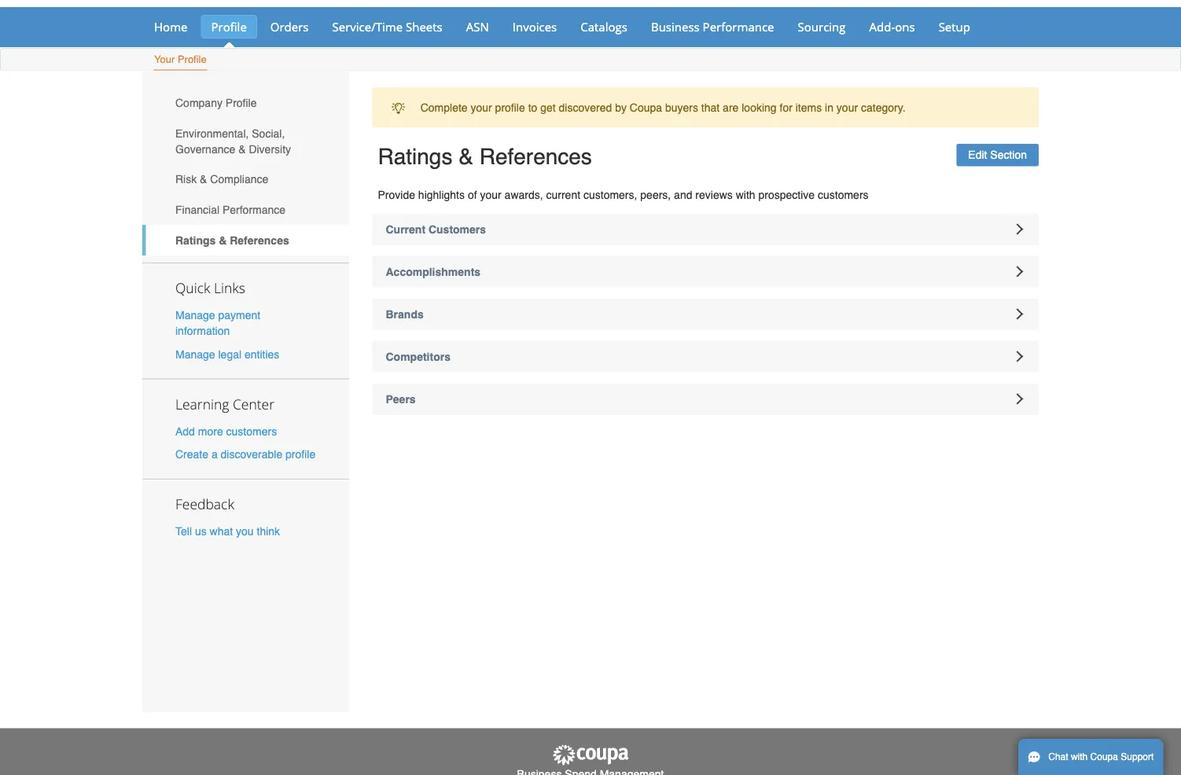 Task type: vqa. For each thing, say whether or not it's contained in the screenshot.
Notification Preferences LINK
no



Task type: describe. For each thing, give the bounding box(es) containing it.
your profile link
[[153, 50, 208, 70]]

prospective
[[759, 188, 815, 201]]

buyers
[[666, 101, 699, 114]]

home link
[[144, 15, 198, 39]]

payment
[[218, 309, 261, 322]]

orders link
[[260, 15, 319, 39]]

add-ons link
[[860, 15, 926, 39]]

add more customers link
[[175, 425, 277, 438]]

setup
[[939, 18, 971, 35]]

governance
[[175, 143, 235, 155]]

company profile
[[175, 97, 257, 109]]

reviews
[[696, 188, 733, 201]]

us
[[195, 525, 207, 538]]

add-ons
[[870, 18, 916, 35]]

ratings inside ratings & references link
[[175, 234, 216, 247]]

ratings & references link
[[142, 225, 349, 256]]

asn link
[[456, 15, 499, 39]]

diversity
[[249, 143, 291, 155]]

links
[[214, 279, 245, 298]]

& up of
[[459, 144, 474, 169]]

quick links
[[175, 279, 245, 298]]

risk & compliance link
[[142, 164, 349, 195]]

accomplishments
[[386, 266, 481, 278]]

brands heading
[[373, 299, 1039, 330]]

manage payment information
[[175, 309, 261, 338]]

home
[[154, 18, 188, 35]]

sheets
[[406, 18, 443, 35]]

entities
[[245, 348, 280, 361]]

1 horizontal spatial references
[[480, 144, 592, 169]]

you
[[236, 525, 254, 538]]

peers button
[[373, 384, 1039, 415]]

competitors
[[386, 351, 451, 363]]

& right risk
[[200, 173, 207, 186]]

your
[[154, 54, 175, 65]]

learning center
[[175, 395, 275, 413]]

to
[[528, 101, 538, 114]]

more
[[198, 425, 223, 438]]

complete your profile to get discovered by coupa buyers that are looking for items in your category. alert
[[373, 88, 1039, 127]]

coupa inside button
[[1091, 752, 1119, 763]]

add more customers
[[175, 425, 277, 438]]

create a discoverable profile
[[175, 448, 316, 461]]

support
[[1121, 752, 1155, 763]]

your right complete
[[471, 101, 492, 114]]

accomplishments heading
[[373, 256, 1039, 288]]

catalogs link
[[571, 15, 638, 39]]

financial performance
[[175, 204, 286, 216]]

information
[[175, 325, 230, 338]]

complete your profile to get discovered by coupa buyers that are looking for items in your category.
[[421, 101, 906, 114]]

manage legal entities link
[[175, 348, 280, 361]]

add-
[[870, 18, 896, 35]]

brands
[[386, 308, 424, 321]]

of
[[468, 188, 477, 201]]

1 vertical spatial customers
[[226, 425, 277, 438]]

what
[[210, 525, 233, 538]]

sourcing link
[[788, 15, 856, 39]]

service/time
[[332, 18, 403, 35]]

your right of
[[480, 188, 502, 201]]

& inside environmental, social, governance & diversity
[[239, 143, 246, 155]]

tell
[[175, 525, 192, 538]]

setup link
[[929, 15, 981, 39]]

0 vertical spatial coupa supplier portal image
[[131, 0, 333, 7]]

performance for business performance
[[703, 18, 775, 35]]

provide highlights of your awards, current customers, peers, and reviews with prospective customers
[[378, 188, 869, 201]]

edit
[[969, 149, 988, 161]]

current customers
[[386, 223, 486, 236]]

service/time sheets
[[332, 18, 443, 35]]

manage for manage payment information
[[175, 309, 215, 322]]

competitors button
[[373, 341, 1039, 373]]

section
[[991, 149, 1028, 161]]

business
[[651, 18, 700, 35]]

feedback
[[175, 495, 234, 514]]

items
[[796, 101, 822, 114]]

quick
[[175, 279, 210, 298]]

current
[[546, 188, 581, 201]]

peers heading
[[373, 384, 1039, 415]]

0 vertical spatial ratings
[[378, 144, 453, 169]]

awards,
[[505, 188, 543, 201]]

brands button
[[373, 299, 1039, 330]]

create
[[175, 448, 209, 461]]

profile for company profile
[[226, 97, 257, 109]]

accomplishments button
[[373, 256, 1039, 288]]

category.
[[862, 101, 906, 114]]

company
[[175, 97, 223, 109]]

peers,
[[641, 188, 671, 201]]



Task type: locate. For each thing, give the bounding box(es) containing it.
that
[[702, 101, 720, 114]]

1 vertical spatial ratings
[[175, 234, 216, 247]]

learning
[[175, 395, 229, 413]]

coupa supplier portal image
[[131, 0, 333, 7], [552, 745, 630, 767]]

get
[[541, 101, 556, 114]]

add
[[175, 425, 195, 438]]

invoices
[[513, 18, 557, 35]]

profile right your
[[178, 54, 207, 65]]

profile inside alert
[[495, 101, 525, 114]]

references inside ratings & references link
[[230, 234, 289, 247]]

with right reviews
[[736, 188, 756, 201]]

1 horizontal spatial customers
[[818, 188, 869, 201]]

0 horizontal spatial coupa
[[630, 101, 663, 114]]

compliance
[[210, 173, 269, 186]]

1 vertical spatial references
[[230, 234, 289, 247]]

catalogs
[[581, 18, 628, 35]]

customers
[[429, 223, 486, 236]]

1 vertical spatial with
[[1072, 752, 1088, 763]]

manage for manage legal entities
[[175, 348, 215, 361]]

references
[[480, 144, 592, 169], [230, 234, 289, 247]]

customers,
[[584, 188, 638, 201]]

1 horizontal spatial profile
[[495, 101, 525, 114]]

with right chat
[[1072, 752, 1088, 763]]

in
[[825, 101, 834, 114]]

provide
[[378, 188, 415, 201]]

1 horizontal spatial ratings
[[378, 144, 453, 169]]

profile up environmental, social, governance & diversity link
[[226, 97, 257, 109]]

and
[[674, 188, 693, 201]]

with inside button
[[1072, 752, 1088, 763]]

think
[[257, 525, 280, 538]]

by
[[615, 101, 627, 114]]

ratings up provide
[[378, 144, 453, 169]]

& left diversity
[[239, 143, 246, 155]]

0 horizontal spatial coupa supplier portal image
[[131, 0, 333, 7]]

profile right the discoverable
[[286, 448, 316, 461]]

coupa inside alert
[[630, 101, 663, 114]]

invoices link
[[503, 15, 567, 39]]

1 horizontal spatial performance
[[703, 18, 775, 35]]

profile
[[211, 18, 247, 35], [178, 54, 207, 65], [226, 97, 257, 109]]

financial performance link
[[142, 195, 349, 225]]

1 vertical spatial coupa
[[1091, 752, 1119, 763]]

1 horizontal spatial with
[[1072, 752, 1088, 763]]

coupa left support
[[1091, 752, 1119, 763]]

chat with coupa support button
[[1019, 740, 1164, 776]]

chat
[[1049, 752, 1069, 763]]

manage
[[175, 309, 215, 322], [175, 348, 215, 361]]

1 horizontal spatial coupa
[[1091, 752, 1119, 763]]

current customers heading
[[373, 214, 1039, 245]]

looking
[[742, 101, 777, 114]]

asn
[[466, 18, 489, 35]]

ratings
[[378, 144, 453, 169], [175, 234, 216, 247]]

profile left to
[[495, 101, 525, 114]]

performance for financial performance
[[223, 204, 286, 216]]

discoverable
[[221, 448, 283, 461]]

1 vertical spatial profile
[[286, 448, 316, 461]]

environmental, social, governance & diversity
[[175, 127, 291, 155]]

0 vertical spatial manage
[[175, 309, 215, 322]]

performance up ratings & references link
[[223, 204, 286, 216]]

0 vertical spatial profile
[[211, 18, 247, 35]]

with
[[736, 188, 756, 201], [1072, 752, 1088, 763]]

manage legal entities
[[175, 348, 280, 361]]

profile right home
[[211, 18, 247, 35]]

2 vertical spatial profile
[[226, 97, 257, 109]]

2 manage from the top
[[175, 348, 215, 361]]

0 horizontal spatial profile
[[286, 448, 316, 461]]

environmental,
[[175, 127, 249, 140]]

coupa
[[630, 101, 663, 114], [1091, 752, 1119, 763]]

environmental, social, governance & diversity link
[[142, 118, 349, 164]]

& down financial performance
[[219, 234, 227, 247]]

customers right prospective
[[818, 188, 869, 201]]

0 horizontal spatial references
[[230, 234, 289, 247]]

sourcing
[[798, 18, 846, 35]]

1 horizontal spatial ratings & references
[[378, 144, 592, 169]]

0 horizontal spatial ratings
[[175, 234, 216, 247]]

for
[[780, 101, 793, 114]]

tell us what you think
[[175, 525, 280, 538]]

current customers button
[[373, 214, 1039, 245]]

your
[[471, 101, 492, 114], [837, 101, 858, 114], [480, 188, 502, 201]]

manage down information
[[175, 348, 215, 361]]

profile link
[[201, 15, 257, 39]]

complete
[[421, 101, 468, 114]]

competitors heading
[[373, 341, 1039, 373]]

center
[[233, 395, 275, 413]]

financial
[[175, 204, 220, 216]]

0 vertical spatial profile
[[495, 101, 525, 114]]

1 vertical spatial manage
[[175, 348, 215, 361]]

company profile link
[[142, 88, 349, 118]]

manage up information
[[175, 309, 215, 322]]

service/time sheets link
[[322, 15, 453, 39]]

your profile
[[154, 54, 207, 65]]

0 horizontal spatial performance
[[223, 204, 286, 216]]

0 vertical spatial references
[[480, 144, 592, 169]]

social,
[[252, 127, 285, 140]]

create a discoverable profile link
[[175, 448, 316, 461]]

references down the financial performance link
[[230, 234, 289, 247]]

ons
[[896, 18, 916, 35]]

tell us what you think button
[[175, 524, 280, 540]]

chat with coupa support
[[1049, 752, 1155, 763]]

peers
[[386, 393, 416, 406]]

profile for your profile
[[178, 54, 207, 65]]

manage inside manage payment information
[[175, 309, 215, 322]]

1 horizontal spatial coupa supplier portal image
[[552, 745, 630, 767]]

0 vertical spatial coupa
[[630, 101, 663, 114]]

profile
[[495, 101, 525, 114], [286, 448, 316, 461]]

performance right business
[[703, 18, 775, 35]]

0 horizontal spatial ratings & references
[[175, 234, 289, 247]]

your right in
[[837, 101, 858, 114]]

1 vertical spatial coupa supplier portal image
[[552, 745, 630, 767]]

current
[[386, 223, 426, 236]]

edit section link
[[957, 144, 1039, 166]]

are
[[723, 101, 739, 114]]

1 vertical spatial ratings & references
[[175, 234, 289, 247]]

0 vertical spatial customers
[[818, 188, 869, 201]]

ratings & references down financial performance
[[175, 234, 289, 247]]

performance
[[703, 18, 775, 35], [223, 204, 286, 216]]

1 manage from the top
[[175, 309, 215, 322]]

references up awards,
[[480, 144, 592, 169]]

discovered
[[559, 101, 612, 114]]

manage payment information link
[[175, 309, 261, 338]]

0 vertical spatial ratings & references
[[378, 144, 592, 169]]

business performance
[[651, 18, 775, 35]]

ratings down financial
[[175, 234, 216, 247]]

1 vertical spatial performance
[[223, 204, 286, 216]]

customers up the discoverable
[[226, 425, 277, 438]]

coupa right by
[[630, 101, 663, 114]]

risk
[[175, 173, 197, 186]]

edit section
[[969, 149, 1028, 161]]

0 horizontal spatial with
[[736, 188, 756, 201]]

ratings & references up of
[[378, 144, 592, 169]]

highlights
[[418, 188, 465, 201]]

0 vertical spatial performance
[[703, 18, 775, 35]]

0 vertical spatial with
[[736, 188, 756, 201]]

legal
[[218, 348, 242, 361]]

0 horizontal spatial customers
[[226, 425, 277, 438]]

1 vertical spatial profile
[[178, 54, 207, 65]]

a
[[212, 448, 218, 461]]



